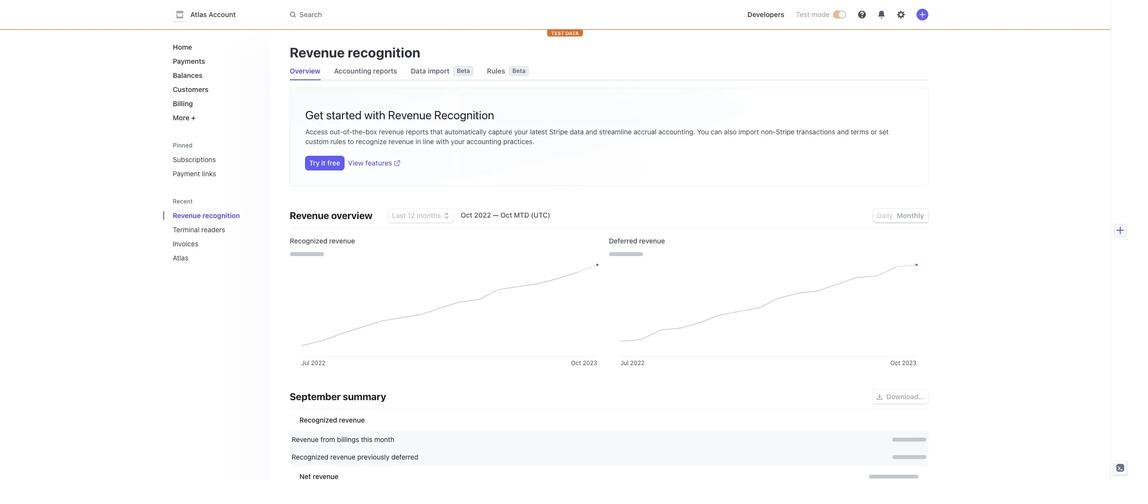 Task type: describe. For each thing, give the bounding box(es) containing it.
access
[[305, 128, 328, 136]]

0 horizontal spatial your
[[451, 138, 465, 146]]

try it free
[[309, 159, 340, 167]]

balances
[[173, 71, 203, 79]]

reports inside tab list
[[373, 67, 397, 75]]

revenue from billings this month row
[[290, 432, 929, 449]]

accrual
[[634, 128, 657, 136]]

box
[[366, 128, 377, 136]]

of-
[[343, 128, 352, 136]]

payment links link
[[169, 166, 263, 182]]

accounting
[[467, 138, 502, 146]]

download… button
[[873, 391, 929, 404]]

non-
[[761, 128, 776, 136]]

1 horizontal spatial revenue recognition
[[290, 44, 421, 60]]

deferred
[[392, 453, 419, 462]]

payment links
[[173, 170, 216, 178]]

recognized revenue previously deferred
[[292, 453, 419, 462]]

billing link
[[169, 96, 263, 112]]

Search search field
[[284, 6, 559, 24]]

started
[[326, 108, 362, 122]]

settings image
[[897, 11, 905, 19]]

view
[[348, 159, 364, 167]]

atlas for atlas account
[[190, 10, 207, 19]]

that
[[431, 128, 443, 136]]

more +
[[173, 114, 196, 122]]

payment
[[173, 170, 200, 178]]

transactions
[[797, 128, 836, 136]]

more
[[173, 114, 190, 122]]

with inside access out-of-the-box revenue reports that automatically capture your latest stripe data and streamline accrual accounting. you can also import non-stripe transactions and terms or set custom rules to recognize revenue in line with your accounting practices.
[[436, 138, 449, 146]]

in
[[416, 138, 421, 146]]

data
[[411, 67, 426, 75]]

free
[[328, 159, 340, 167]]

revenue left the in
[[389, 138, 414, 146]]

0 vertical spatial recognized revenue
[[290, 237, 355, 245]]

2023 for deferred revenue
[[903, 360, 917, 367]]

subscriptions
[[173, 156, 216, 164]]

try it free button
[[305, 157, 344, 170]]

accounting reports
[[334, 67, 397, 75]]

billing
[[173, 99, 193, 108]]

billings
[[337, 436, 359, 444]]

terminal
[[173, 226, 200, 234]]

revenue overview
[[290, 210, 373, 221]]

reports inside access out-of-the-box revenue reports that automatically capture your latest stripe data and streamline accrual accounting. you can also import non-stripe transactions and terms or set custom rules to recognize revenue in line with your accounting practices.
[[406, 128, 429, 136]]

links
[[202, 170, 216, 178]]

1 horizontal spatial your
[[515, 128, 528, 136]]

core navigation links element
[[169, 39, 263, 126]]

2022 for recognized revenue
[[311, 360, 326, 367]]

jul for recognized
[[302, 360, 310, 367]]

0 vertical spatial recognition
[[348, 44, 421, 60]]

2 and from the left
[[838, 128, 849, 136]]

1 vertical spatial recognized
[[300, 416, 337, 425]]

recognized revenue inside grid
[[300, 416, 365, 425]]

search
[[300, 10, 322, 19]]

deferred
[[609, 237, 638, 245]]

you
[[698, 128, 709, 136]]

import inside tab list
[[428, 67, 450, 75]]

view features
[[348, 159, 392, 167]]

daily monthly
[[877, 212, 925, 220]]

atlas account
[[190, 10, 236, 19]]

invoices
[[173, 240, 199, 248]]

oct 2023 for recognized revenue
[[572, 360, 598, 367]]

oct 2022 — oct mtd (utc)
[[461, 211, 551, 219]]

developers
[[748, 10, 785, 19]]

revenue recognition link
[[169, 208, 249, 224]]

recent
[[173, 198, 193, 205]]

it
[[322, 159, 326, 167]]

revenue recognition inside recent element
[[173, 212, 240, 220]]

readers
[[201, 226, 225, 234]]

mtd
[[514, 211, 529, 219]]

capture
[[489, 128, 513, 136]]

view features link
[[348, 158, 400, 168]]

revenue right deferred
[[640, 237, 665, 245]]

recent element
[[163, 208, 270, 266]]

month
[[374, 436, 395, 444]]

from
[[321, 436, 335, 444]]

2022 for deferred revenue
[[631, 360, 645, 367]]

to
[[348, 138, 354, 146]]

atlas link
[[169, 250, 249, 266]]

2 stripe from the left
[[776, 128, 795, 136]]

balances link
[[169, 67, 263, 83]]

or
[[871, 128, 878, 136]]

test mode
[[797, 10, 830, 19]]

rules
[[487, 67, 505, 75]]

jul for deferred
[[621, 360, 629, 367]]

revenue left the overview
[[290, 210, 329, 221]]

grid containing recognized revenue
[[290, 410, 929, 481]]

pinned
[[173, 142, 193, 149]]

overview link
[[286, 64, 324, 78]]

revenue up the billings
[[339, 416, 365, 425]]

data
[[566, 30, 579, 36]]

revenue down the overview
[[329, 237, 355, 245]]

features
[[366, 159, 392, 167]]

2023 for recognized revenue
[[583, 360, 598, 367]]

overview
[[331, 210, 373, 221]]

terms
[[851, 128, 869, 136]]

developers link
[[744, 7, 789, 22]]

payments link
[[169, 53, 263, 69]]

test
[[797, 10, 810, 19]]

Search text field
[[284, 6, 559, 24]]

this
[[361, 436, 373, 444]]

beta for data import
[[457, 67, 470, 75]]

daily
[[877, 212, 893, 220]]

test
[[552, 30, 565, 36]]



Task type: vqa. For each thing, say whether or not it's contained in the screenshot.
non-
yes



Task type: locate. For each thing, give the bounding box(es) containing it.
0 horizontal spatial with
[[365, 108, 386, 122]]

0 horizontal spatial figure
[[302, 266, 598, 357]]

cell inside recognized revenue previously deferred row
[[612, 453, 927, 463]]

revenue inside row
[[331, 453, 356, 462]]

atlas for atlas
[[173, 254, 188, 262]]

with
[[365, 108, 386, 122], [436, 138, 449, 146]]

1 jul from the left
[[302, 360, 310, 367]]

1 horizontal spatial and
[[838, 128, 849, 136]]

2 2023 from the left
[[903, 360, 917, 367]]

1 horizontal spatial beta
[[513, 67, 526, 75]]

1 horizontal spatial jul 2022
[[621, 360, 645, 367]]

revenue
[[290, 44, 345, 60], [388, 108, 432, 122], [290, 210, 329, 221], [173, 212, 201, 220], [292, 436, 319, 444]]

rules
[[331, 138, 346, 146]]

1 horizontal spatial 2023
[[903, 360, 917, 367]]

atlas left account
[[190, 10, 207, 19]]

your up practices.
[[515, 128, 528, 136]]

0 vertical spatial reports
[[373, 67, 397, 75]]

recognized revenue down 'revenue overview'
[[290, 237, 355, 245]]

beta right rules
[[513, 67, 526, 75]]

monthly button
[[897, 212, 925, 220]]

oct 2023 for deferred revenue
[[891, 360, 917, 367]]

also
[[724, 128, 737, 136]]

cell for revenue from billings this month
[[612, 435, 927, 445]]

1 and from the left
[[586, 128, 598, 136]]

recognition up accounting reports
[[348, 44, 421, 60]]

2022
[[474, 211, 491, 219], [311, 360, 326, 367], [631, 360, 645, 367]]

1 cell from the top
[[612, 435, 927, 445]]

revenue up terminal
[[173, 212, 201, 220]]

pinned navigation links element
[[169, 141, 263, 182]]

import inside access out-of-the-box revenue reports that automatically capture your latest stripe data and streamline accrual accounting. you can also import non-stripe transactions and terms or set custom rules to recognize revenue in line with your accounting practices.
[[739, 128, 760, 136]]

stripe left data
[[550, 128, 568, 136]]

atlas account button
[[173, 8, 246, 21]]

0 horizontal spatial reports
[[373, 67, 397, 75]]

set
[[880, 128, 889, 136]]

0 vertical spatial with
[[365, 108, 386, 122]]

reports right accounting
[[373, 67, 397, 75]]

revenue recognition
[[290, 44, 421, 60], [173, 212, 240, 220]]

0 horizontal spatial revenue recognition
[[173, 212, 240, 220]]

1 horizontal spatial with
[[436, 138, 449, 146]]

tab list containing overview
[[286, 62, 929, 80]]

recognized down 'revenue overview'
[[290, 237, 328, 245]]

0 horizontal spatial and
[[586, 128, 598, 136]]

1 vertical spatial atlas
[[173, 254, 188, 262]]

mode
[[812, 10, 830, 19]]

reports up the in
[[406, 128, 429, 136]]

can
[[711, 128, 723, 136]]

help image
[[858, 11, 866, 19]]

terminal readers
[[173, 226, 225, 234]]

+
[[191, 114, 196, 122]]

atlas
[[190, 10, 207, 19], [173, 254, 188, 262]]

account
[[209, 10, 236, 19]]

oct
[[461, 211, 473, 219], [501, 211, 512, 219], [572, 360, 582, 367], [891, 360, 901, 367]]

tab list
[[286, 62, 929, 80]]

0 horizontal spatial jul 2022
[[302, 360, 326, 367]]

1 horizontal spatial reports
[[406, 128, 429, 136]]

1 vertical spatial with
[[436, 138, 449, 146]]

import right also
[[739, 128, 760, 136]]

1 oct 2023 from the left
[[572, 360, 598, 367]]

0 vertical spatial recognized
[[290, 237, 328, 245]]

revenue down revenue from billings this month
[[331, 453, 356, 462]]

2 beta from the left
[[513, 67, 526, 75]]

1 horizontal spatial jul
[[621, 360, 629, 367]]

home
[[173, 43, 192, 51]]

0 horizontal spatial stripe
[[550, 128, 568, 136]]

cell inside revenue from billings this month row
[[612, 435, 927, 445]]

1 vertical spatial recognized revenue
[[300, 416, 365, 425]]

invoices link
[[169, 236, 249, 252]]

1 vertical spatial reports
[[406, 128, 429, 136]]

0 vertical spatial cell
[[612, 435, 927, 445]]

customers
[[173, 85, 209, 94]]

and left terms
[[838, 128, 849, 136]]

get
[[305, 108, 324, 122]]

revenue recognition up terminal readers link
[[173, 212, 240, 220]]

1 vertical spatial import
[[739, 128, 760, 136]]

try
[[309, 159, 320, 167]]

jul 2022 for deferred
[[621, 360, 645, 367]]

automatically
[[445, 128, 487, 136]]

daily button
[[877, 212, 893, 220]]

2 horizontal spatial 2022
[[631, 360, 645, 367]]

deferred revenue
[[609, 237, 665, 245]]

1 vertical spatial revenue recognition
[[173, 212, 240, 220]]

stripe left transactions
[[776, 128, 795, 136]]

accounting.
[[659, 128, 696, 136]]

1 vertical spatial recognition
[[203, 212, 240, 220]]

grid
[[290, 410, 929, 481]]

jul
[[302, 360, 310, 367], [621, 360, 629, 367]]

1 stripe from the left
[[550, 128, 568, 136]]

revenue left from
[[292, 436, 319, 444]]

beta
[[457, 67, 470, 75], [513, 67, 526, 75]]

stripe
[[550, 128, 568, 136], [776, 128, 795, 136]]

payments
[[173, 57, 205, 65]]

with up the box
[[365, 108, 386, 122]]

2 vertical spatial recognized
[[292, 453, 329, 462]]

recognized up from
[[300, 416, 337, 425]]

subscriptions link
[[169, 152, 263, 168]]

0 vertical spatial revenue recognition
[[290, 44, 421, 60]]

0 horizontal spatial import
[[428, 67, 450, 75]]

data
[[570, 128, 584, 136]]

0 vertical spatial import
[[428, 67, 450, 75]]

september summary
[[290, 392, 386, 403]]

accounting
[[334, 67, 372, 75]]

with down that
[[436, 138, 449, 146]]

beta left rules
[[457, 67, 470, 75]]

the-
[[352, 128, 366, 136]]

summary
[[343, 392, 386, 403]]

0 horizontal spatial 2022
[[311, 360, 326, 367]]

2 cell from the top
[[612, 453, 927, 463]]

access out-of-the-box revenue reports that automatically capture your latest stripe data and streamline accrual accounting. you can also import non-stripe transactions and terms or set custom rules to recognize revenue in line with your accounting practices.
[[305, 128, 889, 146]]

recognized revenue
[[290, 237, 355, 245], [300, 416, 365, 425]]

recognition inside recent element
[[203, 212, 240, 220]]

accounting reports link
[[330, 64, 401, 78]]

1 vertical spatial cell
[[612, 453, 927, 463]]

0 vertical spatial your
[[515, 128, 528, 136]]

terminal readers link
[[169, 222, 249, 238]]

revenue up the in
[[388, 108, 432, 122]]

revenue down get started with revenue recognition at the left top of page
[[379, 128, 404, 136]]

recent navigation links element
[[163, 197, 270, 266]]

september
[[290, 392, 341, 403]]

cell
[[612, 435, 927, 445], [612, 453, 927, 463], [612, 472, 919, 481]]

1 horizontal spatial figure
[[621, 266, 917, 357]]

data import
[[411, 67, 450, 75]]

jul 2022
[[302, 360, 326, 367], [621, 360, 645, 367]]

previously
[[358, 453, 390, 462]]

0 horizontal spatial 2023
[[583, 360, 598, 367]]

oct 2023
[[572, 360, 598, 367], [891, 360, 917, 367]]

custom
[[305, 138, 329, 146]]

2023
[[583, 360, 598, 367], [903, 360, 917, 367]]

overview
[[290, 67, 321, 75]]

figure for deferred revenue
[[621, 266, 917, 357]]

revenue from billings this month
[[292, 436, 395, 444]]

figure
[[302, 266, 598, 357], [621, 266, 917, 357]]

1 jul 2022 from the left
[[302, 360, 326, 367]]

get started with revenue recognition
[[305, 108, 495, 122]]

latest
[[530, 128, 548, 136]]

atlas down invoices
[[173, 254, 188, 262]]

1 beta from the left
[[457, 67, 470, 75]]

row
[[290, 467, 929, 481]]

0 horizontal spatial atlas
[[173, 254, 188, 262]]

1 horizontal spatial recognition
[[348, 44, 421, 60]]

1 horizontal spatial stripe
[[776, 128, 795, 136]]

import right data
[[428, 67, 450, 75]]

svg image
[[877, 395, 883, 400]]

0 horizontal spatial oct 2023
[[572, 360, 598, 367]]

import
[[428, 67, 450, 75], [739, 128, 760, 136]]

practices.
[[504, 138, 535, 146]]

0 horizontal spatial jul
[[302, 360, 310, 367]]

1 2023 from the left
[[583, 360, 598, 367]]

recognition
[[434, 108, 495, 122]]

3 cell from the top
[[612, 472, 919, 481]]

2 figure from the left
[[621, 266, 917, 357]]

out-
[[330, 128, 343, 136]]

recognized inside row
[[292, 453, 329, 462]]

2 vertical spatial cell
[[612, 472, 919, 481]]

1 horizontal spatial atlas
[[190, 10, 207, 19]]

your down automatically
[[451, 138, 465, 146]]

1 vertical spatial your
[[451, 138, 465, 146]]

2 jul 2022 from the left
[[621, 360, 645, 367]]

revenue recognition up accounting
[[290, 44, 421, 60]]

beta for rules
[[513, 67, 526, 75]]

2 oct 2023 from the left
[[891, 360, 917, 367]]

1 horizontal spatial oct 2023
[[891, 360, 917, 367]]

revenue up overview
[[290, 44, 345, 60]]

and right data
[[586, 128, 598, 136]]

atlas inside recent element
[[173, 254, 188, 262]]

figure for recognized revenue
[[302, 266, 598, 357]]

pinned element
[[169, 152, 263, 182]]

cell for recognized revenue previously deferred
[[612, 453, 927, 463]]

revenue inside revenue from billings this month row
[[292, 436, 319, 444]]

0 horizontal spatial beta
[[457, 67, 470, 75]]

1 figure from the left
[[302, 266, 598, 357]]

1 horizontal spatial import
[[739, 128, 760, 136]]

recognized revenue up from
[[300, 416, 365, 425]]

1 horizontal spatial 2022
[[474, 211, 491, 219]]

recognized revenue previously deferred row
[[290, 449, 929, 467]]

revenue inside revenue recognition link
[[173, 212, 201, 220]]

atlas inside button
[[190, 10, 207, 19]]

recognize
[[356, 138, 387, 146]]

(utc)
[[531, 211, 551, 219]]

2 jul from the left
[[621, 360, 629, 367]]

test data
[[552, 30, 579, 36]]

line
[[423, 138, 434, 146]]

0 vertical spatial atlas
[[190, 10, 207, 19]]

recognized down from
[[292, 453, 329, 462]]

jul 2022 for recognized
[[302, 360, 326, 367]]

0 horizontal spatial recognition
[[203, 212, 240, 220]]

monthly
[[897, 212, 925, 220]]

recognition up readers
[[203, 212, 240, 220]]



